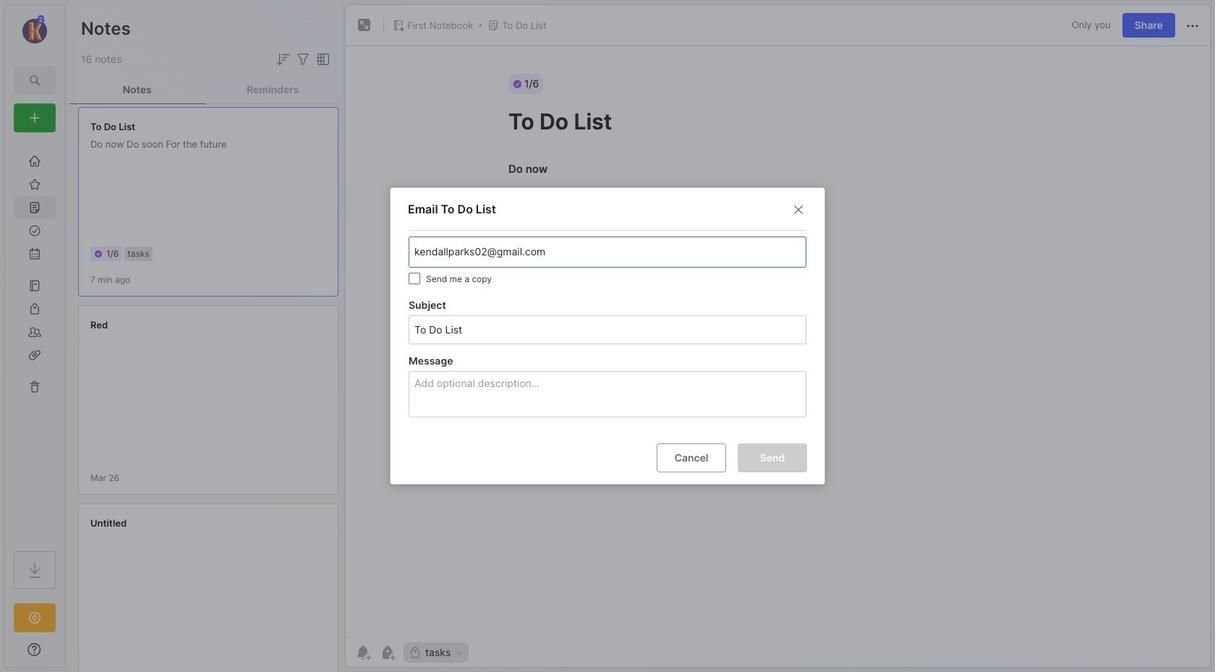 Task type: describe. For each thing, give the bounding box(es) containing it.
home image
[[28, 154, 42, 169]]

main element
[[0, 0, 69, 672]]

Add subject... text field
[[413, 316, 800, 344]]

expand note image
[[356, 17, 373, 34]]



Task type: locate. For each thing, give the bounding box(es) containing it.
tab list
[[69, 75, 341, 104]]

upgrade image
[[26, 609, 43, 627]]

close image
[[790, 201, 808, 218]]

note window element
[[345, 4, 1212, 668]]

add tag image
[[379, 644, 397, 662]]

add a reminder image
[[355, 644, 372, 662]]

tree inside the "main" element
[[5, 141, 64, 538]]

None checkbox
[[409, 273, 421, 284]]

edit search image
[[26, 72, 43, 89]]

Add tag field
[[413, 244, 739, 260]]

Note Editor text field
[[346, 46, 1211, 638]]

Add optional description... text field
[[413, 375, 806, 417]]

tree
[[5, 141, 64, 538]]



Task type: vqa. For each thing, say whether or not it's contained in the screenshot.
the Sans
no



